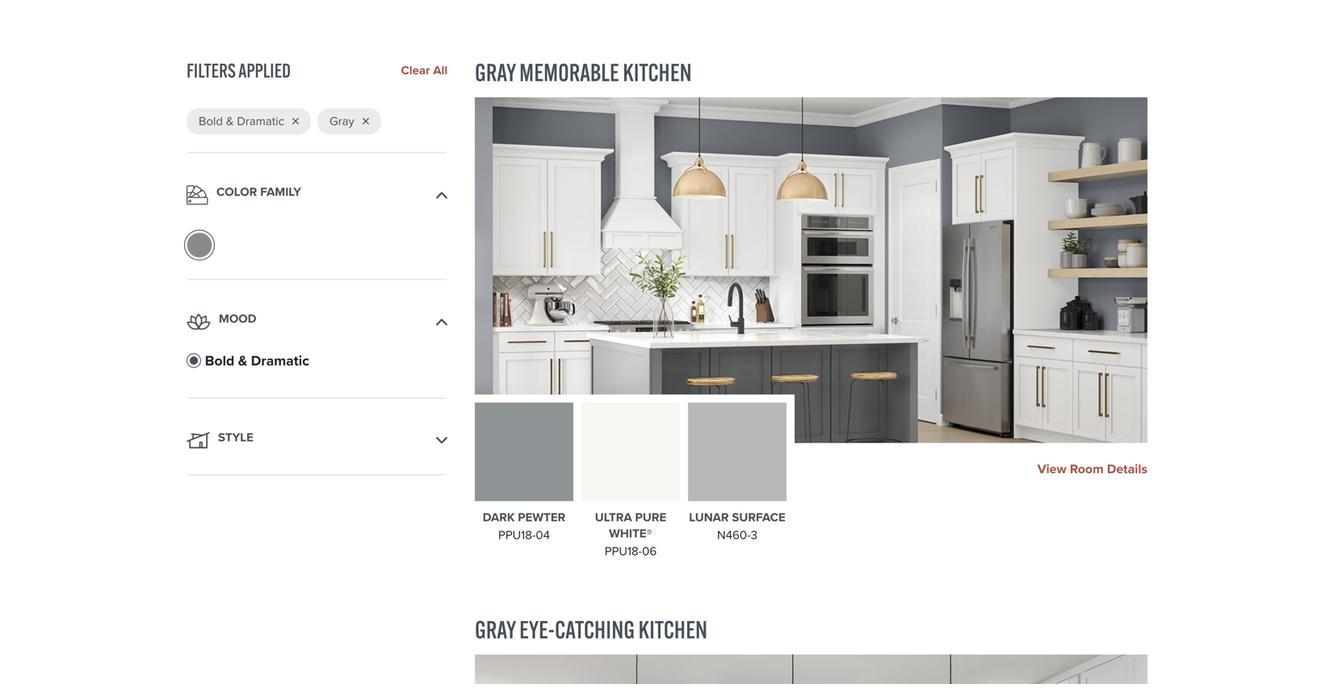 Task type: vqa. For each thing, say whether or not it's contained in the screenshot.
she's
no



Task type: describe. For each thing, give the bounding box(es) containing it.
pure
[[635, 508, 667, 526]]

applied
[[238, 58, 291, 83]]

0 vertical spatial kitchen
[[623, 57, 692, 87]]

lunar
[[689, 508, 729, 526]]

close x image
[[292, 118, 299, 124]]

gray classic bold & dramatic kitchen image
[[475, 98, 1148, 443]]

bold & dramatic button
[[187, 350, 364, 377]]

family
[[260, 183, 301, 201]]

0 vertical spatial bold
[[199, 112, 223, 130]]

close x image
[[363, 118, 369, 124]]

ppu18- inside dark pewter ppu18-04
[[498, 526, 536, 544]]

mood button
[[187, 309, 448, 335]]

caret image for mood
[[436, 318, 448, 325]]

all
[[433, 62, 448, 79]]

n460-
[[717, 526, 751, 544]]

gray eye-catching kitchen
[[475, 614, 708, 644]]

caret image for style
[[436, 437, 448, 444]]

room
[[1070, 459, 1104, 479]]

details
[[1107, 459, 1148, 479]]

color family
[[216, 183, 301, 201]]

caret image for style
[[187, 432, 210, 449]]

bold inside the bold & dramatic button
[[205, 350, 234, 371]]

gray memorable kitchen
[[475, 57, 692, 87]]

3
[[751, 526, 758, 544]]

caret image for mood
[[187, 313, 211, 330]]

0 vertical spatial dramatic
[[237, 112, 284, 130]]

clear
[[401, 62, 430, 79]]



Task type: locate. For each thing, give the bounding box(es) containing it.
0 vertical spatial &
[[226, 112, 234, 130]]

style button
[[187, 427, 448, 453]]

ultra
[[595, 508, 632, 526]]

1 vertical spatial gray
[[330, 112, 355, 130]]

&
[[226, 112, 234, 130], [238, 350, 247, 371]]

2 caret image from the top
[[436, 318, 448, 325]]

1 vertical spatial bold
[[205, 350, 234, 371]]

caret image
[[187, 185, 208, 205], [187, 313, 211, 330], [187, 432, 210, 449]]

caret image left mood
[[187, 313, 211, 330]]

white®
[[609, 525, 653, 542]]

dramatic inside button
[[251, 350, 309, 371]]

1 horizontal spatial ppu18-
[[605, 542, 642, 560]]

gray left eye-
[[475, 614, 516, 644]]

lunar surface n460-3
[[689, 508, 786, 544]]

06
[[642, 542, 657, 560]]

bold down filters
[[199, 112, 223, 130]]

& down the filters applied on the top
[[226, 112, 234, 130]]

2 caret image from the top
[[187, 313, 211, 330]]

bold & dramatic inside button
[[205, 350, 309, 371]]

1 caret image from the top
[[187, 185, 208, 205]]

clear all
[[401, 62, 448, 79]]

dark
[[483, 508, 515, 526]]

gray
[[475, 57, 516, 87], [330, 112, 355, 130], [475, 614, 516, 644]]

0 vertical spatial gray
[[475, 57, 516, 87]]

bold & dramatic
[[199, 112, 284, 130], [205, 350, 309, 371]]

caret image inside the mood 'button'
[[187, 313, 211, 330]]

gray for gray
[[330, 112, 355, 130]]

gray casual bold & dramatic kitchen image
[[475, 655, 1148, 684]]

memorable
[[519, 57, 619, 87]]

kitchen
[[623, 57, 692, 87], [639, 614, 708, 644]]

2 vertical spatial gray
[[475, 614, 516, 644]]

ultra pure white® ppu18-06
[[595, 508, 667, 560]]

0 vertical spatial bold & dramatic
[[199, 112, 284, 130]]

1 vertical spatial caret image
[[436, 318, 448, 325]]

1 vertical spatial dramatic
[[251, 350, 309, 371]]

eye-
[[519, 614, 555, 644]]

caret image
[[436, 191, 448, 198], [436, 318, 448, 325], [436, 437, 448, 444]]

caret image for color family
[[436, 191, 448, 198]]

caret image left "color"
[[187, 185, 208, 205]]

bold & dramatic down mood
[[205, 350, 309, 371]]

dark pewter ppu18-04
[[483, 508, 566, 544]]

caret image inside style button
[[187, 432, 210, 449]]

bold
[[199, 112, 223, 130], [205, 350, 234, 371]]

color
[[216, 183, 257, 201]]

clear all button
[[393, 62, 448, 79]]

caret image left style
[[187, 432, 210, 449]]

1 vertical spatial bold & dramatic
[[205, 350, 309, 371]]

caret image inside style button
[[436, 437, 448, 444]]

gray for gray eye-catching kitchen
[[475, 614, 516, 644]]

filters
[[187, 58, 236, 83]]

catching
[[555, 614, 635, 644]]

dramatic
[[237, 112, 284, 130], [251, 350, 309, 371]]

04
[[536, 526, 550, 544]]

ppu18-
[[498, 526, 536, 544], [605, 542, 642, 560]]

0 vertical spatial caret image
[[187, 185, 208, 205]]

2 vertical spatial caret image
[[436, 437, 448, 444]]

1 vertical spatial &
[[238, 350, 247, 371]]

view room details
[[1038, 459, 1148, 479]]

1 caret image from the top
[[436, 191, 448, 198]]

style
[[218, 428, 254, 446]]

1 vertical spatial caret image
[[187, 313, 211, 330]]

surface
[[732, 508, 786, 526]]

0 horizontal spatial ppu18-
[[498, 526, 536, 544]]

gray for gray memorable kitchen
[[475, 57, 516, 87]]

& down mood
[[238, 350, 247, 371]]

caret image for color family
[[187, 185, 208, 205]]

view room details link
[[1038, 459, 1148, 479]]

bold down mood
[[205, 350, 234, 371]]

caret image inside color family button
[[436, 191, 448, 198]]

ppu18- inside ultra pure white® ppu18-06
[[605, 542, 642, 560]]

3 caret image from the top
[[436, 437, 448, 444]]

3 caret image from the top
[[187, 432, 210, 449]]

0 vertical spatial caret image
[[436, 191, 448, 198]]

caret image inside the mood 'button'
[[436, 318, 448, 325]]

mood
[[219, 310, 256, 327]]

bold & dramatic down the filters applied on the top
[[199, 112, 284, 130]]

& inside button
[[238, 350, 247, 371]]

gray left close x icon at the top left of page
[[330, 112, 355, 130]]

pewter
[[518, 508, 566, 526]]

gray right "all"
[[475, 57, 516, 87]]

filters applied
[[187, 58, 291, 83]]

dramatic down the mood 'button' at the top of page
[[251, 350, 309, 371]]

view
[[1038, 459, 1067, 479]]

color family button
[[187, 182, 448, 208]]

1 vertical spatial kitchen
[[639, 614, 708, 644]]

2 vertical spatial caret image
[[187, 432, 210, 449]]

dramatic left close x image
[[237, 112, 284, 130]]

1 horizontal spatial &
[[238, 350, 247, 371]]

0 horizontal spatial &
[[226, 112, 234, 130]]

caret image inside color family button
[[187, 185, 208, 205]]



